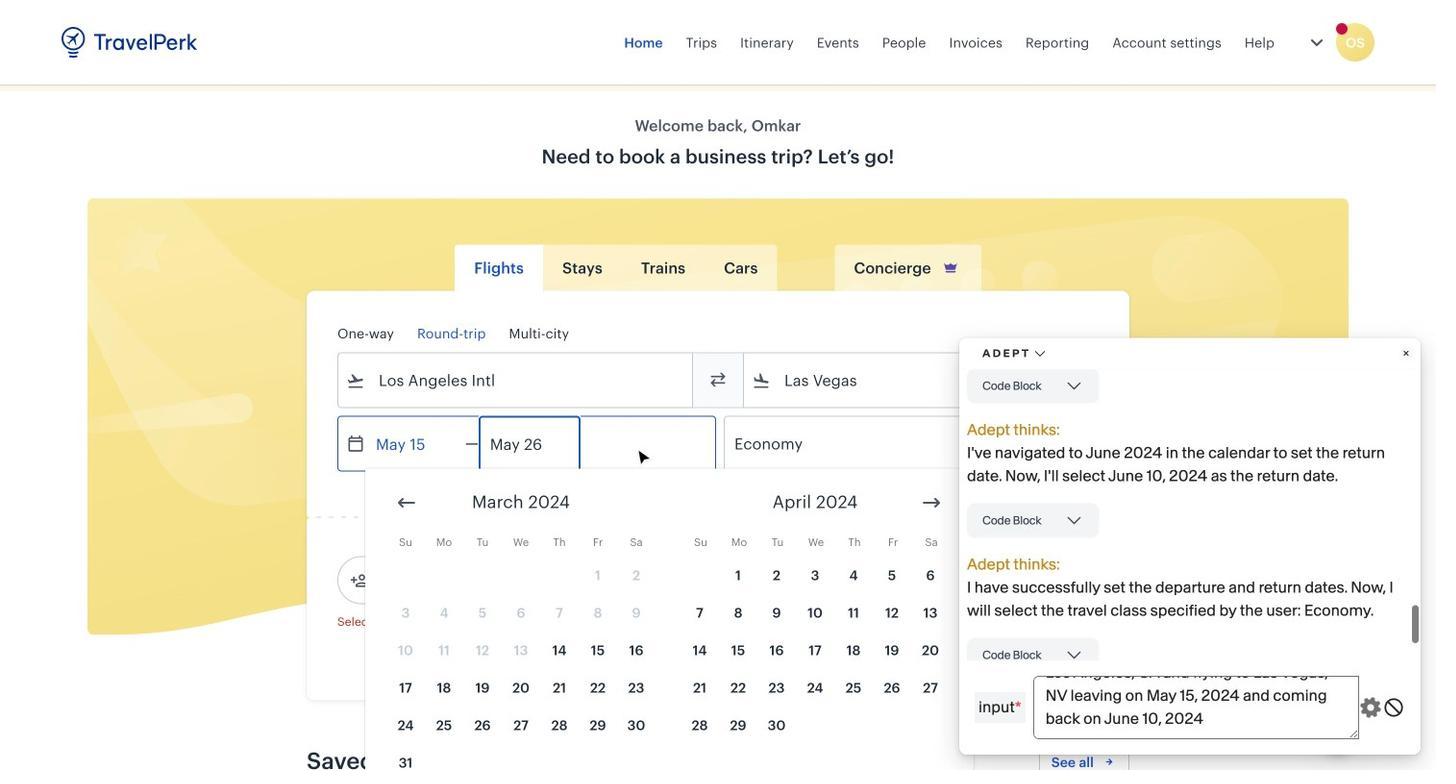 Task type: locate. For each thing, give the bounding box(es) containing it.
From search field
[[365, 365, 667, 396]]

move backward to switch to the previous month. image
[[395, 491, 418, 514]]

Return text field
[[480, 417, 580, 471]]



Task type: vqa. For each thing, say whether or not it's contained in the screenshot.
To search field
yes



Task type: describe. For each thing, give the bounding box(es) containing it.
calendar application
[[365, 469, 1437, 770]]

move forward to switch to the next month. image
[[920, 491, 943, 514]]

To search field
[[771, 365, 1073, 396]]

Depart text field
[[365, 417, 465, 471]]



